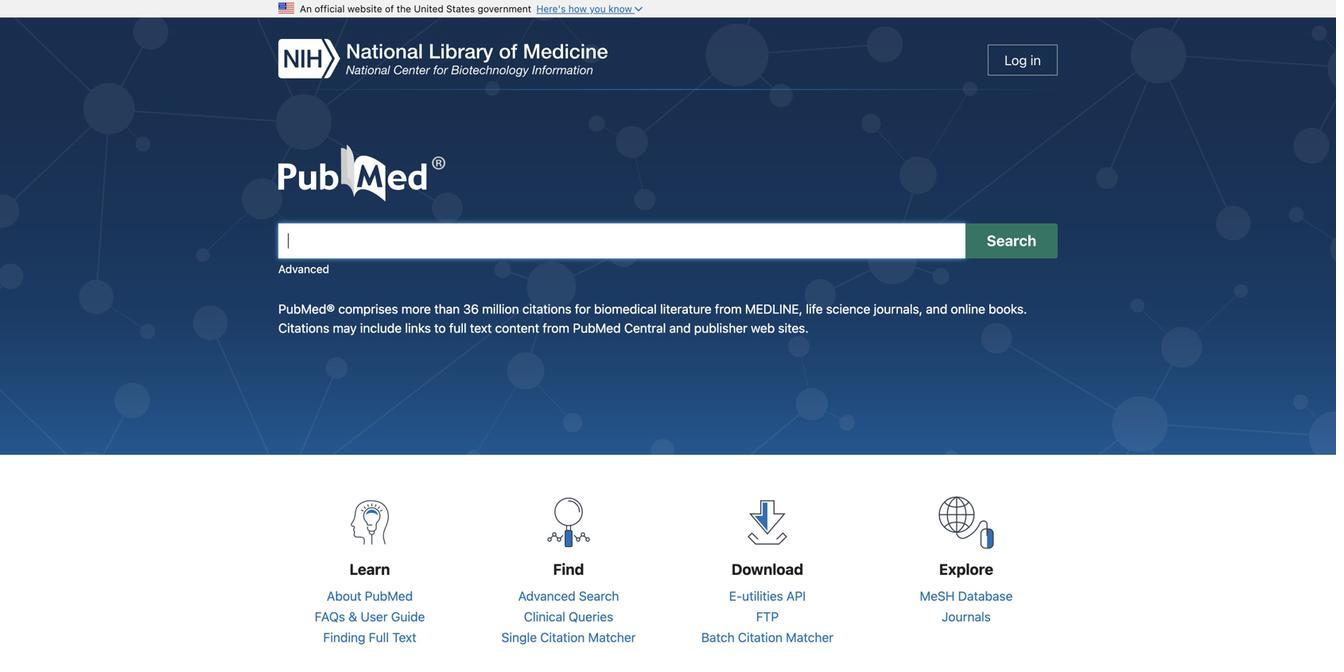 Task type: describe. For each thing, give the bounding box(es) containing it.
in
[[1031, 52, 1041, 68]]

ftp
[[756, 609, 779, 624]]

medline,
[[745, 301, 803, 317]]

finding
[[323, 630, 366, 645]]

user
[[361, 609, 388, 624]]

mesh database link
[[920, 589, 1013, 604]]

pubmed logo image
[[278, 145, 445, 202]]

ftp link
[[756, 609, 779, 624]]

guide
[[391, 609, 425, 624]]

matcher for find
[[588, 630, 636, 645]]

0 vertical spatial and
[[926, 301, 948, 317]]

single
[[502, 630, 537, 645]]

books.
[[989, 301, 1027, 317]]

more
[[402, 301, 431, 317]]

journals link
[[942, 609, 991, 624]]

know
[[609, 3, 632, 14]]

none search field containing search
[[262, 129, 1074, 276]]

biomedical
[[594, 301, 657, 317]]

Search: search field
[[278, 224, 966, 259]]

comprises
[[338, 301, 398, 317]]

full
[[449, 321, 467, 336]]

log
[[1005, 52, 1027, 68]]

api
[[787, 589, 806, 604]]

than
[[434, 301, 460, 317]]

search button
[[966, 224, 1058, 259]]

single citation matcher link
[[502, 630, 636, 645]]

science
[[826, 301, 871, 317]]

faqs & user guide link
[[315, 609, 425, 624]]

advanced search link
[[518, 589, 619, 604]]

pubmed® comprises more than 36 million citations for biomedical literature from medline, life science journals, and online books. citations may include links to full text content from pubmed central and publisher web sites.
[[278, 301, 1027, 336]]

journals,
[[874, 301, 923, 317]]

web
[[751, 321, 775, 336]]

search inside button
[[987, 232, 1037, 249]]

1 vertical spatial from
[[543, 321, 570, 336]]

explore
[[939, 560, 994, 578]]

advanced link
[[278, 262, 329, 276]]

faqs
[[315, 609, 345, 624]]

government
[[478, 3, 531, 14]]

mesh
[[920, 589, 955, 604]]

content
[[495, 321, 539, 336]]

full
[[369, 630, 389, 645]]

log in
[[1005, 52, 1041, 68]]

finding full text link
[[323, 630, 416, 645]]

may
[[333, 321, 357, 336]]

publisher
[[694, 321, 748, 336]]

here's
[[537, 3, 566, 14]]

search inside advanced search clinical queries single citation matcher
[[579, 589, 619, 604]]

advanced for advanced
[[278, 262, 329, 276]]

queries
[[569, 609, 613, 624]]

clinical queries link
[[524, 609, 613, 624]]

e-utilities api link
[[729, 589, 806, 604]]

nih nlm logo image
[[278, 39, 608, 78]]

sites.
[[778, 321, 809, 336]]

1 horizontal spatial from
[[715, 301, 742, 317]]



Task type: locate. For each thing, give the bounding box(es) containing it.
include
[[360, 321, 402, 336]]

links
[[405, 321, 431, 336]]

pubmed down for
[[573, 321, 621, 336]]

0 horizontal spatial pubmed
[[365, 589, 413, 604]]

0 horizontal spatial search
[[579, 589, 619, 604]]

0 vertical spatial search
[[987, 232, 1037, 249]]

text
[[470, 321, 492, 336]]

advanced inside advanced search clinical queries single citation matcher
[[518, 589, 576, 604]]

pubmed®
[[278, 301, 335, 317]]

citations
[[278, 321, 329, 336]]

literature
[[660, 301, 712, 317]]

citations
[[523, 301, 572, 317]]

official
[[315, 3, 345, 14]]

citation down ftp link
[[738, 630, 783, 645]]

text
[[392, 630, 416, 645]]

matcher down the queries
[[588, 630, 636, 645]]

&
[[348, 609, 357, 624]]

citation for find
[[540, 630, 585, 645]]

e-
[[729, 589, 742, 604]]

million
[[482, 301, 519, 317]]

1 vertical spatial advanced
[[518, 589, 576, 604]]

from
[[715, 301, 742, 317], [543, 321, 570, 336]]

united
[[414, 3, 444, 14]]

to
[[434, 321, 446, 336]]

pubmed
[[573, 321, 621, 336], [365, 589, 413, 604]]

here's how you know button
[[537, 3, 643, 14]]

how
[[569, 3, 587, 14]]

search up the queries
[[579, 589, 619, 604]]

learn
[[350, 560, 390, 578]]

2 citation from the left
[[738, 630, 783, 645]]

you
[[590, 3, 606, 14]]

1 horizontal spatial citation
[[738, 630, 783, 645]]

batch
[[701, 630, 735, 645]]

citation inside e-utilities api ftp batch citation matcher
[[738, 630, 783, 645]]

citation down clinical queries link in the bottom of the page
[[540, 630, 585, 645]]

from up the "publisher"
[[715, 301, 742, 317]]

clinical
[[524, 609, 565, 624]]

an official website of the united states government here's how you know
[[300, 3, 632, 14]]

central
[[624, 321, 666, 336]]

and down "literature"
[[669, 321, 691, 336]]

and
[[926, 301, 948, 317], [669, 321, 691, 336]]

website
[[348, 3, 382, 14]]

search
[[987, 232, 1037, 249], [579, 589, 619, 604]]

advanced
[[278, 262, 329, 276], [518, 589, 576, 604]]

advanced search clinical queries single citation matcher
[[502, 589, 636, 645]]

1 horizontal spatial advanced
[[518, 589, 576, 604]]

citation for download
[[738, 630, 783, 645]]

find
[[553, 560, 584, 578]]

advanced up 'pubmed®'
[[278, 262, 329, 276]]

0 vertical spatial pubmed
[[573, 321, 621, 336]]

advanced for advanced search clinical queries single citation matcher
[[518, 589, 576, 604]]

online
[[951, 301, 985, 317]]

0 horizontal spatial matcher
[[588, 630, 636, 645]]

1 horizontal spatial search
[[987, 232, 1037, 249]]

1 vertical spatial pubmed
[[365, 589, 413, 604]]

matcher down api
[[786, 630, 834, 645]]

mesh database journals
[[920, 589, 1013, 624]]

0 horizontal spatial advanced
[[278, 262, 329, 276]]

36
[[463, 301, 479, 317]]

2 matcher from the left
[[786, 630, 834, 645]]

about
[[327, 589, 362, 604]]

about pubmed faqs & user guide finding full text
[[315, 589, 425, 645]]

life
[[806, 301, 823, 317]]

for
[[575, 301, 591, 317]]

log in link
[[988, 45, 1058, 76]]

0 horizontal spatial from
[[543, 321, 570, 336]]

matcher for download
[[786, 630, 834, 645]]

about pubmed link
[[327, 589, 413, 604]]

search up books.
[[987, 232, 1037, 249]]

matcher inside advanced search clinical queries single citation matcher
[[588, 630, 636, 645]]

and left online
[[926, 301, 948, 317]]

0 vertical spatial advanced
[[278, 262, 329, 276]]

pubmed inside pubmed® comprises more than 36 million citations for biomedical literature from medline, life science journals, and online books. citations may include links to full text content from pubmed central and publisher web sites.
[[573, 321, 621, 336]]

citation inside advanced search clinical queries single citation matcher
[[540, 630, 585, 645]]

download
[[732, 560, 803, 578]]

batch citation matcher link
[[701, 630, 834, 645]]

the
[[397, 3, 411, 14]]

Search search field
[[278, 224, 1058, 259]]

citation
[[540, 630, 585, 645], [738, 630, 783, 645]]

None search field
[[262, 129, 1074, 276]]

an
[[300, 3, 312, 14]]

1 matcher from the left
[[588, 630, 636, 645]]

0 horizontal spatial and
[[669, 321, 691, 336]]

e-utilities api ftp batch citation matcher
[[701, 589, 834, 645]]

matcher
[[588, 630, 636, 645], [786, 630, 834, 645]]

advanced up clinical
[[518, 589, 576, 604]]

journals
[[942, 609, 991, 624]]

of
[[385, 3, 394, 14]]

1 vertical spatial search
[[579, 589, 619, 604]]

1 horizontal spatial pubmed
[[573, 321, 621, 336]]

matcher inside e-utilities api ftp batch citation matcher
[[786, 630, 834, 645]]

1 horizontal spatial matcher
[[786, 630, 834, 645]]

u.s. flag image
[[278, 0, 294, 16]]

pubmed inside about pubmed faqs & user guide finding full text
[[365, 589, 413, 604]]

from down citations
[[543, 321, 570, 336]]

1 citation from the left
[[540, 630, 585, 645]]

pubmed up 'user'
[[365, 589, 413, 604]]

1 vertical spatial and
[[669, 321, 691, 336]]

0 horizontal spatial citation
[[540, 630, 585, 645]]

advanced inside search box
[[278, 262, 329, 276]]

utilities
[[742, 589, 783, 604]]

1 horizontal spatial and
[[926, 301, 948, 317]]

database
[[958, 589, 1013, 604]]

0 vertical spatial from
[[715, 301, 742, 317]]

states
[[446, 3, 475, 14]]



Task type: vqa. For each thing, say whether or not it's contained in the screenshot.
"CITATION" inside the 'e-utilities api ftp batch citation matcher'
yes



